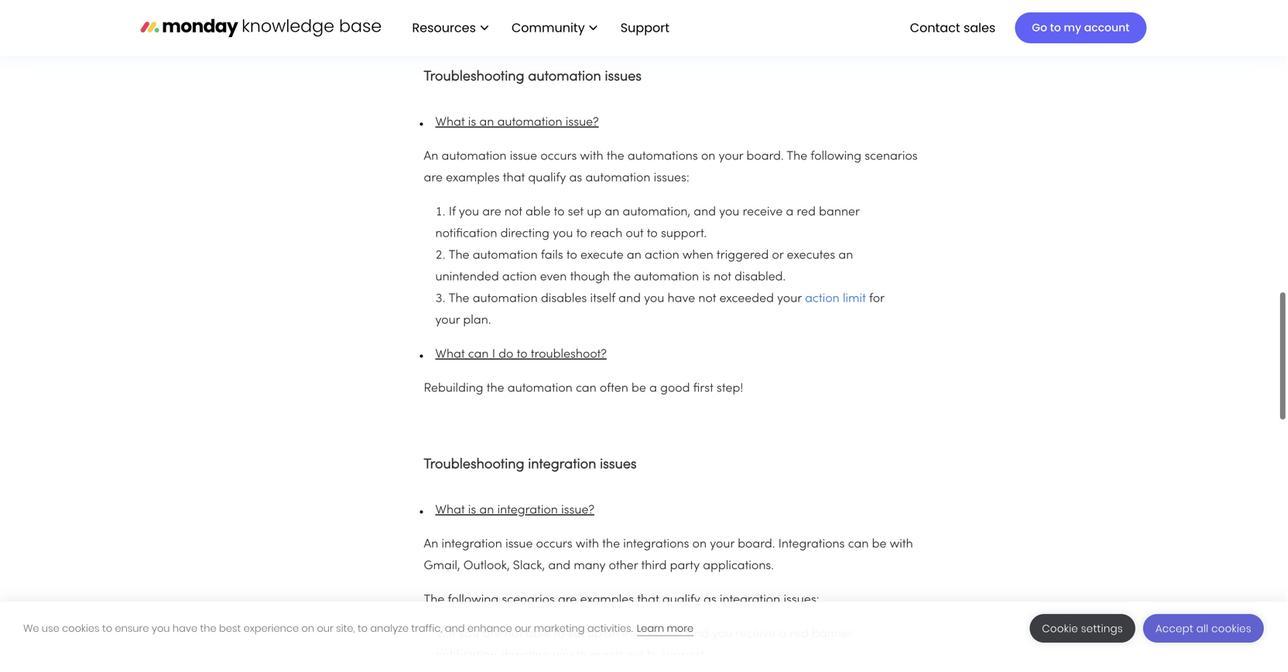 Task type: vqa. For each thing, say whether or not it's contained in the screenshot.
discusses
no



Task type: locate. For each thing, give the bounding box(es) containing it.
if right traffic,
[[449, 629, 456, 641]]

0 vertical spatial action
[[645, 250, 680, 262]]

troubleshooting up what is an integration issue? in the bottom left of the page
[[424, 459, 525, 472]]

set up execute
[[568, 207, 584, 218]]

ensure
[[115, 622, 149, 636]]

with inside an automation issue occurs with the automations on your board. the following scenarios are examples that qualify as automation issues:
[[580, 151, 604, 163]]

party
[[670, 561, 700, 573]]

able up fails
[[526, 207, 551, 218]]

0 vertical spatial receive
[[743, 207, 783, 218]]

that
[[503, 173, 525, 184], [638, 595, 660, 607]]

with for automation
[[580, 151, 604, 163]]

is up outlook,
[[468, 505, 476, 517]]

0 vertical spatial notification
[[436, 228, 497, 240]]

board. inside an automation issue occurs with the automations on your board. the following scenarios are examples that qualify as automation issues:
[[747, 151, 784, 163]]

be inside an integration issue occurs with the integrations on your board. integrations can be with gmail, outlook, slack, and many other third party applications.
[[872, 539, 887, 551]]

list
[[397, 0, 682, 56]]

be right integrations
[[872, 539, 887, 551]]

1 vertical spatial as
[[704, 595, 717, 607]]

occurs for qualify
[[541, 151, 577, 163]]

2 reach from the top
[[591, 651, 623, 656]]

0 horizontal spatial following
[[448, 595, 499, 607]]

2 cookies from the left
[[1212, 622, 1252, 637]]

on up "party"
[[693, 539, 707, 551]]

if up unintended on the top left
[[449, 207, 456, 218]]

1 horizontal spatial following
[[811, 151, 862, 163]]

2 vertical spatial on
[[302, 622, 315, 636]]

1 able from the top
[[526, 207, 551, 218]]

your down disabled.
[[778, 294, 802, 305]]

that up the learn
[[638, 595, 660, 607]]

other
[[609, 561, 638, 573]]

and up when
[[694, 207, 716, 218]]

cookie
[[1043, 622, 1079, 637]]

on inside an integration issue occurs with the integrations on your board. integrations can be with gmail, outlook, slack, and many other third party applications.
[[693, 539, 707, 551]]

reach inside "if you are not able to set up an integration and you receive a red banner notification directing you to reach out to support."
[[591, 651, 623, 656]]

qualify down what is an automation issue? at the top
[[528, 173, 566, 184]]

red inside if you are not able to set up an automation, and you receive a red banner notification directing you to reach out to support.
[[797, 207, 816, 218]]

the inside an integration issue occurs with the integrations on your board. integrations can be with gmail, outlook, slack, and many other third party applications.
[[603, 539, 620, 551]]

automation down automations
[[586, 173, 651, 184]]

1 vertical spatial occurs
[[536, 539, 573, 551]]

0 vertical spatial what
[[436, 117, 465, 129]]

0 horizontal spatial that
[[503, 173, 525, 184]]

0 vertical spatial directing
[[501, 228, 550, 240]]

0 vertical spatial following
[[811, 151, 862, 163]]

occurs up slack,
[[536, 539, 573, 551]]

0 vertical spatial set
[[568, 207, 584, 218]]

1 troubleshooting from the top
[[424, 70, 525, 84]]

cookies inside button
[[1212, 622, 1252, 637]]

out down the learn
[[626, 651, 644, 656]]

1 support. from the top
[[661, 228, 707, 240]]

dialog
[[0, 602, 1288, 656]]

1 vertical spatial on
[[693, 539, 707, 551]]

our right enhance
[[515, 622, 532, 636]]

with
[[580, 151, 604, 163], [576, 539, 599, 551], [890, 539, 914, 551]]

though
[[570, 272, 610, 283]]

on
[[702, 151, 716, 163], [693, 539, 707, 551], [302, 622, 315, 636]]

0 horizontal spatial issues:
[[654, 173, 690, 184]]

able
[[526, 207, 551, 218], [526, 629, 551, 641]]

the left automations
[[607, 151, 625, 163]]

notification
[[436, 228, 497, 240], [436, 651, 497, 656]]

issues for troubleshooting integration issues
[[600, 459, 637, 472]]

itself
[[590, 294, 616, 305]]

third
[[642, 561, 667, 573]]

0 horizontal spatial as
[[570, 173, 583, 184]]

1 vertical spatial following
[[448, 595, 499, 607]]

able right enhance
[[526, 629, 551, 641]]

2 out from the top
[[626, 651, 644, 656]]

0 vertical spatial as
[[570, 173, 583, 184]]

set left activities.
[[568, 629, 584, 641]]

0 vertical spatial an
[[424, 151, 439, 163]]

and
[[694, 207, 716, 218], [619, 294, 641, 305], [549, 561, 571, 573], [445, 622, 465, 636], [687, 629, 709, 641]]

on inside an automation issue occurs with the automations on your board. the following scenarios are examples that qualify as automation issues:
[[702, 151, 716, 163]]

2 vertical spatial action
[[805, 294, 840, 305]]

1 vertical spatial have
[[173, 622, 198, 636]]

1 vertical spatial an
[[424, 539, 439, 551]]

occurs inside an integration issue occurs with the integrations on your board. integrations can be with gmail, outlook, slack, and many other third party applications.
[[536, 539, 573, 551]]

0 vertical spatial examples
[[446, 173, 500, 184]]

issues: down integrations
[[784, 595, 820, 607]]

2 vertical spatial is
[[468, 505, 476, 517]]

1 horizontal spatial scenarios
[[865, 151, 918, 163]]

0 horizontal spatial scenarios
[[502, 595, 555, 607]]

issue inside an integration issue occurs with the integrations on your board. integrations can be with gmail, outlook, slack, and many other third party applications.
[[506, 539, 533, 551]]

be
[[632, 383, 647, 395], [872, 539, 887, 551]]

use
[[42, 622, 59, 636]]

action down if you are not able to set up an automation, and you receive a red banner notification directing you to reach out to support.
[[645, 250, 680, 262]]

outlook,
[[464, 561, 510, 573]]

out down automation,
[[626, 228, 644, 240]]

examples up activities.
[[580, 595, 634, 607]]

out inside "if you are not able to set up an integration and you receive a red banner notification directing you to reach out to support."
[[626, 651, 644, 656]]

0 horizontal spatial cookies
[[62, 622, 100, 636]]

qualify inside an automation issue occurs with the automations on your board. the following scenarios are examples that qualify as automation issues:
[[528, 173, 566, 184]]

1 vertical spatial issue
[[506, 539, 533, 551]]

up right the marketing
[[587, 629, 602, 641]]

a inside "if you are not able to set up an integration and you receive a red banner notification directing you to reach out to support."
[[779, 629, 787, 641]]

0 vertical spatial board.
[[747, 151, 784, 163]]

up for integration
[[587, 629, 602, 641]]

main element
[[397, 0, 1147, 56]]

support. for integration
[[661, 651, 707, 656]]

2 able from the top
[[526, 629, 551, 641]]

examples down what is an automation issue? at the top
[[446, 173, 500, 184]]

automation up the automation disables itself and you have not exceeded your action limit
[[634, 272, 699, 283]]

issue? up many
[[562, 505, 595, 517]]

1 vertical spatial support.
[[661, 651, 707, 656]]

qualify up more at the right of the page
[[663, 595, 701, 607]]

and inside dialog
[[445, 622, 465, 636]]

set inside "if you are not able to set up an integration and you receive a red banner notification directing you to reach out to support."
[[568, 629, 584, 641]]

be right 'often'
[[632, 383, 647, 395]]

our left site,
[[317, 622, 334, 636]]

have
[[668, 294, 696, 305], [173, 622, 198, 636]]

the inside the 'the automation fails to execute an action when triggered or executes an unintended action even though the automation is not disabled.'
[[449, 250, 470, 262]]

able inside if you are not able to set up an automation, and you receive a red banner notification directing you to reach out to support.
[[526, 207, 551, 218]]

reach up execute
[[591, 228, 623, 240]]

able for integration
[[526, 629, 551, 641]]

you down the marketing
[[553, 651, 573, 656]]

1 notification from the top
[[436, 228, 497, 240]]

1 vertical spatial issue?
[[562, 505, 595, 517]]

0 vertical spatial be
[[632, 383, 647, 395]]

0 vertical spatial able
[[526, 207, 551, 218]]

can left 'often'
[[576, 383, 597, 395]]

2 troubleshooting from the top
[[424, 459, 525, 472]]

if for if you are not able to set up an automation, and you receive a red banner notification directing you to reach out to support.
[[449, 207, 456, 218]]

support. up when
[[661, 228, 707, 240]]

1 horizontal spatial cookies
[[1212, 622, 1252, 637]]

1 an from the top
[[424, 151, 439, 163]]

1 vertical spatial receive
[[736, 629, 776, 641]]

what for what is an integration issue?
[[436, 505, 465, 517]]

2 directing from the top
[[501, 651, 550, 656]]

1 vertical spatial up
[[587, 629, 602, 641]]

0 vertical spatial qualify
[[528, 173, 566, 184]]

1 vertical spatial examples
[[580, 595, 634, 607]]

your up applications. at bottom right
[[710, 539, 735, 551]]

issue up slack,
[[506, 539, 533, 551]]

1 set from the top
[[568, 207, 584, 218]]

the inside an automation issue occurs with the automations on your board. the following scenarios are examples that qualify as automation issues:
[[607, 151, 625, 163]]

learn
[[637, 622, 665, 636]]

an up outlook,
[[480, 505, 494, 517]]

1 vertical spatial can
[[576, 383, 597, 395]]

what for what can i do to troubleshoot?
[[436, 349, 465, 361]]

0 vertical spatial scenarios
[[865, 151, 918, 163]]

troubleshoot?
[[531, 349, 607, 361]]

triggered
[[717, 250, 769, 262]]

1 vertical spatial what
[[436, 349, 465, 361]]

automation up plan.
[[473, 294, 538, 305]]

not
[[505, 207, 523, 218], [714, 272, 732, 283], [699, 294, 717, 305], [505, 629, 523, 641]]

up inside "if you are not able to set up an integration and you receive a red banner notification directing you to reach out to support."
[[587, 629, 602, 641]]

1 out from the top
[[626, 228, 644, 240]]

support. inside "if you are not able to set up an integration and you receive a red banner notification directing you to reach out to support."
[[661, 651, 707, 656]]

issue inside an automation issue occurs with the automations on your board. the following scenarios are examples that qualify as automation issues:
[[510, 151, 538, 163]]

if inside if you are not able to set up an automation, and you receive a red banner notification directing you to reach out to support.
[[449, 207, 456, 218]]

2 horizontal spatial can
[[849, 539, 869, 551]]

0 vertical spatial support.
[[661, 228, 707, 240]]

your inside an automation issue occurs with the automations on your board. the following scenarios are examples that qualify as automation issues:
[[719, 151, 744, 163]]

you right ensure
[[152, 622, 170, 636]]

support. down more at the right of the page
[[661, 651, 707, 656]]

a for integration
[[779, 629, 787, 641]]

red for if you are not able to set up an integration and you receive a red banner notification directing you to reach out to support.
[[790, 629, 809, 641]]

support.
[[661, 228, 707, 240], [661, 651, 707, 656]]

a for automation,
[[786, 207, 794, 218]]

0 horizontal spatial our
[[317, 622, 334, 636]]

0 horizontal spatial action
[[502, 272, 537, 283]]

an right execute
[[627, 250, 642, 262]]

0 vertical spatial banner
[[819, 207, 860, 218]]

a
[[786, 207, 794, 218], [650, 383, 657, 395], [779, 629, 787, 641]]

1 vertical spatial set
[[568, 629, 584, 641]]

you right traffic,
[[459, 629, 479, 641]]

0 vertical spatial can
[[468, 349, 489, 361]]

and right traffic,
[[445, 622, 465, 636]]

marketing
[[534, 622, 585, 636]]

out for integration
[[626, 651, 644, 656]]

3 what from the top
[[436, 505, 465, 517]]

0 vertical spatial issues
[[605, 70, 642, 84]]

notification inside "if you are not able to set up an integration and you receive a red banner notification directing you to reach out to support."
[[436, 651, 497, 656]]

1 horizontal spatial action
[[645, 250, 680, 262]]

out inside if you are not able to set up an automation, and you receive a red banner notification directing you to reach out to support.
[[626, 228, 644, 240]]

0 vertical spatial if
[[449, 207, 456, 218]]

action left "limit" at top
[[805, 294, 840, 305]]

notification inside if you are not able to set up an automation, and you receive a red banner notification directing you to reach out to support.
[[436, 228, 497, 240]]

1 horizontal spatial our
[[515, 622, 532, 636]]

you up unintended on the top left
[[459, 207, 479, 218]]

1 what from the top
[[436, 117, 465, 129]]

occurs inside an automation issue occurs with the automations on your board. the following scenarios are examples that qualify as automation issues:
[[541, 151, 577, 163]]

up
[[587, 207, 602, 218], [587, 629, 602, 641]]

as inside an automation issue occurs with the automations on your board. the following scenarios are examples that qualify as automation issues:
[[570, 173, 583, 184]]

reach down activities.
[[591, 651, 623, 656]]

for your plan.
[[436, 294, 885, 327]]

as
[[570, 173, 583, 184], [704, 595, 717, 607]]

have down when
[[668, 294, 696, 305]]

issues: down automations
[[654, 173, 690, 184]]

1 vertical spatial directing
[[501, 651, 550, 656]]

support link
[[613, 15, 682, 41], [621, 19, 675, 36]]

scenarios
[[865, 151, 918, 163], [502, 595, 555, 607]]

issues down 'often'
[[600, 459, 637, 472]]

cookies right use
[[62, 622, 100, 636]]

occurs
[[541, 151, 577, 163], [536, 539, 573, 551]]

you down the 'the automation fails to execute an action when triggered or executes an unintended action even though the automation is not disabled.'
[[644, 294, 665, 305]]

dialog containing cookie settings
[[0, 602, 1288, 656]]

2 vertical spatial what
[[436, 505, 465, 517]]

banner for if you are not able to set up an automation, and you receive a red banner notification directing you to reach out to support.
[[819, 207, 860, 218]]

on for integrations
[[693, 539, 707, 551]]

0 vertical spatial that
[[503, 173, 525, 184]]

2 our from the left
[[515, 622, 532, 636]]

the for the automation disables itself and you have not exceeded your action limit
[[449, 294, 470, 305]]

our
[[317, 622, 334, 636], [515, 622, 532, 636]]

2 vertical spatial a
[[779, 629, 787, 641]]

1 directing from the top
[[501, 228, 550, 240]]

0 vertical spatial occurs
[[541, 151, 577, 163]]

0 vertical spatial issue?
[[566, 117, 599, 129]]

1 if from the top
[[449, 207, 456, 218]]

your inside an integration issue occurs with the integrations on your board. integrations can be with gmail, outlook, slack, and many other third party applications.
[[710, 539, 735, 551]]

up inside if you are not able to set up an automation, and you receive a red banner notification directing you to reach out to support.
[[587, 207, 602, 218]]

support. inside if you are not able to set up an automation, and you receive a red banner notification directing you to reach out to support.
[[661, 228, 707, 240]]

is down troubleshooting automation issues
[[468, 117, 476, 129]]

1 vertical spatial board.
[[738, 539, 776, 551]]

banner for if you are not able to set up an integration and you receive a red banner notification directing you to reach out to support.
[[812, 629, 853, 641]]

the left best
[[200, 622, 217, 636]]

1 vertical spatial reach
[[591, 651, 623, 656]]

an inside an automation issue occurs with the automations on your board. the following scenarios are examples that qualify as automation issues:
[[424, 151, 439, 163]]

0 vertical spatial is
[[468, 117, 476, 129]]

is inside the 'the automation fails to execute an action when triggered or executes an unintended action even though the automation is not disabled.'
[[703, 272, 711, 283]]

is down when
[[703, 272, 711, 283]]

0 horizontal spatial qualify
[[528, 173, 566, 184]]

accept all cookies
[[1156, 622, 1252, 637]]

to
[[1051, 20, 1062, 35], [554, 207, 565, 218], [577, 228, 587, 240], [647, 228, 658, 240], [567, 250, 578, 262], [517, 349, 528, 361], [102, 622, 112, 636], [358, 622, 368, 636], [554, 629, 565, 641], [577, 651, 587, 656], [647, 651, 658, 656]]

automation
[[528, 70, 602, 84], [498, 117, 563, 129], [442, 151, 507, 163], [586, 173, 651, 184], [473, 250, 538, 262], [634, 272, 699, 283], [473, 294, 538, 305], [508, 383, 573, 395]]

go to my account
[[1033, 20, 1130, 35]]

1 vertical spatial banner
[[812, 629, 853, 641]]

0 horizontal spatial have
[[173, 622, 198, 636]]

receive inside if you are not able to set up an automation, and you receive a red banner notification directing you to reach out to support.
[[743, 207, 783, 218]]

reach inside if you are not able to set up an automation, and you receive a red banner notification directing you to reach out to support.
[[591, 228, 623, 240]]

0 vertical spatial red
[[797, 207, 816, 218]]

receive
[[743, 207, 783, 218], [736, 629, 776, 641]]

is for what is an automation issue?
[[468, 117, 476, 129]]

resources
[[412, 19, 476, 36]]

1 reach from the top
[[591, 228, 623, 240]]

1 horizontal spatial have
[[668, 294, 696, 305]]

1 vertical spatial if
[[449, 629, 456, 641]]

and right the learn
[[687, 629, 709, 641]]

0 vertical spatial a
[[786, 207, 794, 218]]

1 our from the left
[[317, 622, 334, 636]]

1 vertical spatial red
[[790, 629, 809, 641]]

banner inside "if you are not able to set up an integration and you receive a red banner notification directing you to reach out to support."
[[812, 629, 853, 641]]

the inside dialog
[[200, 622, 217, 636]]

issues down support at top
[[605, 70, 642, 84]]

cookie settings button
[[1030, 615, 1136, 644]]

can left i
[[468, 349, 489, 361]]

0 horizontal spatial examples
[[446, 173, 500, 184]]

can right integrations
[[849, 539, 869, 551]]

1 horizontal spatial examples
[[580, 595, 634, 607]]

1 vertical spatial scenarios
[[502, 595, 555, 607]]

integration inside an integration issue occurs with the integrations on your board. integrations can be with gmail, outlook, slack, and many other third party applications.
[[442, 539, 503, 551]]

an left automation,
[[605, 207, 620, 218]]

1 vertical spatial issues
[[600, 459, 637, 472]]

directing inside if you are not able to set up an automation, and you receive a red banner notification directing you to reach out to support.
[[501, 228, 550, 240]]

to left ensure
[[102, 622, 112, 636]]

to right fails
[[567, 250, 578, 262]]

1 vertical spatial out
[[626, 651, 644, 656]]

notification up unintended on the top left
[[436, 228, 497, 240]]

not inside if you are not able to set up an automation, and you receive a red banner notification directing you to reach out to support.
[[505, 207, 523, 218]]

scenarios inside an automation issue occurs with the automations on your board. the following scenarios are examples that qualify as automation issues:
[[865, 151, 918, 163]]

to up fails
[[554, 207, 565, 218]]

1 vertical spatial troubleshooting
[[424, 459, 525, 472]]

an inside an integration issue occurs with the integrations on your board. integrations can be with gmail, outlook, slack, and many other third party applications.
[[424, 539, 439, 551]]

2 up from the top
[[587, 629, 602, 641]]

a inside if you are not able to set up an automation, and you receive a red banner notification directing you to reach out to support.
[[786, 207, 794, 218]]

is for what is an integration issue?
[[468, 505, 476, 517]]

0 vertical spatial on
[[702, 151, 716, 163]]

your left plan.
[[436, 315, 460, 327]]

1 up from the top
[[587, 207, 602, 218]]

2 notification from the top
[[436, 651, 497, 656]]

following
[[811, 151, 862, 163], [448, 595, 499, 607]]

1 vertical spatial that
[[638, 595, 660, 607]]

have left best
[[173, 622, 198, 636]]

issue
[[510, 151, 538, 163], [506, 539, 533, 551]]

notification down enhance
[[436, 651, 497, 656]]

banner
[[819, 207, 860, 218], [812, 629, 853, 641]]

rebuilding
[[424, 383, 484, 395]]

the up other
[[603, 539, 620, 551]]

action
[[645, 250, 680, 262], [502, 272, 537, 283], [805, 294, 840, 305]]

1 cookies from the left
[[62, 622, 100, 636]]

2 vertical spatial can
[[849, 539, 869, 551]]

and inside "if you are not able to set up an integration and you receive a red banner notification directing you to reach out to support."
[[687, 629, 709, 641]]

red
[[797, 207, 816, 218], [790, 629, 809, 641]]

directing inside "if you are not able to set up an integration and you receive a red banner notification directing you to reach out to support."
[[501, 651, 550, 656]]

notification for if you are not able to set up an automation, and you receive a red banner notification directing you to reach out to support.
[[436, 228, 497, 240]]

2 support. from the top
[[661, 651, 707, 656]]

have for not
[[668, 294, 696, 305]]

cookie settings
[[1043, 622, 1124, 637]]

an down the following scenarios are examples that qualify as integration issues:
[[605, 629, 620, 641]]

community link
[[504, 15, 605, 41]]

0 horizontal spatial can
[[468, 349, 489, 361]]

go to my account link
[[1016, 12, 1147, 43]]

to up execute
[[577, 228, 587, 240]]

issues
[[605, 70, 642, 84], [600, 459, 637, 472]]

what
[[436, 117, 465, 129], [436, 349, 465, 361], [436, 505, 465, 517]]

2 if from the top
[[449, 629, 456, 641]]

the
[[787, 151, 808, 163], [449, 250, 470, 262], [449, 294, 470, 305], [424, 595, 445, 607]]

to right go
[[1051, 20, 1062, 35]]

1 vertical spatial is
[[703, 272, 711, 283]]

set for integration
[[568, 629, 584, 641]]

integrations
[[624, 539, 690, 551]]

step!
[[717, 383, 744, 395]]

1 vertical spatial be
[[872, 539, 887, 551]]

0 vertical spatial reach
[[591, 228, 623, 240]]

can
[[468, 349, 489, 361], [576, 383, 597, 395], [849, 539, 869, 551]]

troubleshooting integration issues
[[424, 459, 637, 472]]

an
[[424, 151, 439, 163], [424, 539, 439, 551]]

receive for integration
[[736, 629, 776, 641]]

up up execute
[[587, 207, 602, 218]]

red inside "if you are not able to set up an integration and you receive a red banner notification directing you to reach out to support."
[[790, 629, 809, 641]]

1 vertical spatial able
[[526, 629, 551, 641]]

board. inside an integration issue occurs with the integrations on your board. integrations can be with gmail, outlook, slack, and many other third party applications.
[[738, 539, 776, 551]]

receive inside "if you are not able to set up an integration and you receive a red banner notification directing you to reach out to support."
[[736, 629, 776, 641]]

banner inside if you are not able to set up an automation, and you receive a red banner notification directing you to reach out to support.
[[819, 207, 860, 218]]

directing for if you are not able to set up an automation, and you receive a red banner notification directing you to reach out to support.
[[501, 228, 550, 240]]

0 vertical spatial up
[[587, 207, 602, 218]]

that down what is an automation issue? at the top
[[503, 173, 525, 184]]

directing down the marketing
[[501, 651, 550, 656]]

reach for integration
[[591, 651, 623, 656]]

0 vertical spatial troubleshooting
[[424, 70, 525, 84]]

the
[[607, 151, 625, 163], [613, 272, 631, 283], [487, 383, 505, 395], [603, 539, 620, 551], [200, 622, 217, 636]]

1 vertical spatial notification
[[436, 651, 497, 656]]

integration
[[528, 459, 597, 472], [498, 505, 558, 517], [442, 539, 503, 551], [720, 595, 781, 607], [623, 629, 684, 641]]

you up triggered
[[720, 207, 740, 218]]

issue? down troubleshooting automation issues
[[566, 117, 599, 129]]

the up 'itself' at the left top of page
[[613, 272, 631, 283]]

2 set from the top
[[568, 629, 584, 641]]

the down i
[[487, 383, 505, 395]]

action left even on the left top
[[502, 272, 537, 283]]

the inside an automation issue occurs with the automations on your board. the following scenarios are examples that qualify as automation issues:
[[787, 151, 808, 163]]

0 vertical spatial issue
[[510, 151, 538, 163]]

1 horizontal spatial be
[[872, 539, 887, 551]]

1 vertical spatial qualify
[[663, 595, 701, 607]]

and left many
[[549, 561, 571, 573]]

2 what from the top
[[436, 349, 465, 361]]

issue for qualify
[[510, 151, 538, 163]]

an down troubleshooting automation issues
[[480, 117, 494, 129]]

set inside if you are not able to set up an automation, and you receive a red banner notification directing you to reach out to support.
[[568, 207, 584, 218]]

able inside "if you are not able to set up an integration and you receive a red banner notification directing you to reach out to support."
[[526, 629, 551, 641]]

on right automations
[[702, 151, 716, 163]]

if you are not able to set up an integration and you receive a red banner notification directing you to reach out to support.
[[436, 629, 853, 656]]

directing up fails
[[501, 228, 550, 240]]

the for the automation fails to execute an action when triggered or executes an unintended action even though the automation is not disabled.
[[449, 250, 470, 262]]

1 horizontal spatial issues:
[[784, 595, 820, 607]]

if inside "if you are not able to set up an integration and you receive a red banner notification directing you to reach out to support."
[[449, 629, 456, 641]]

sales
[[964, 19, 996, 36]]

list containing resources
[[397, 0, 682, 56]]

troubleshooting down resources link
[[424, 70, 525, 84]]

issue?
[[566, 117, 599, 129], [562, 505, 595, 517]]

set
[[568, 207, 584, 218], [568, 629, 584, 641]]

your right automations
[[719, 151, 744, 163]]

2 an from the top
[[424, 539, 439, 551]]

0 vertical spatial out
[[626, 228, 644, 240]]

accept
[[1156, 622, 1194, 637]]

or
[[773, 250, 784, 262]]

enhance
[[468, 622, 512, 636]]

receive down applications. at bottom right
[[736, 629, 776, 641]]

what for what is an automation issue?
[[436, 117, 465, 129]]

troubleshooting automation issues
[[424, 70, 642, 84]]

2 horizontal spatial action
[[805, 294, 840, 305]]



Task type: describe. For each thing, give the bounding box(es) containing it.
activities.
[[588, 622, 633, 636]]

what can i do to troubleshoot?
[[436, 349, 607, 361]]

receive for automation,
[[743, 207, 783, 218]]

your inside for your plan.
[[436, 315, 460, 327]]

and inside an integration issue occurs with the integrations on your board. integrations can be with gmail, outlook, slack, and many other third party applications.
[[549, 561, 571, 573]]

1 vertical spatial action
[[502, 272, 537, 283]]

integration inside "if you are not able to set up an integration and you receive a red banner notification directing you to reach out to support."
[[623, 629, 684, 641]]

1 vertical spatial a
[[650, 383, 657, 395]]

are inside "if you are not able to set up an integration and you receive a red banner notification directing you to reach out to support."
[[483, 629, 502, 641]]

1 horizontal spatial qualify
[[663, 595, 701, 607]]

site,
[[336, 622, 355, 636]]

to inside main element
[[1051, 20, 1062, 35]]

red for if you are not able to set up an automation, and you receive a red banner notification directing you to reach out to support.
[[797, 207, 816, 218]]

notification for if you are not able to set up an integration and you receive a red banner notification directing you to reach out to support.
[[436, 651, 497, 656]]

to left activities.
[[554, 629, 565, 641]]

fails
[[541, 250, 563, 262]]

out for automation,
[[626, 228, 644, 240]]

cookies for all
[[1212, 622, 1252, 637]]

first
[[694, 383, 714, 395]]

examples inside an automation issue occurs with the automations on your board. the following scenarios are examples that qualify as automation issues:
[[446, 173, 500, 184]]

not inside "if you are not able to set up an integration and you receive a red banner notification directing you to reach out to support."
[[505, 629, 523, 641]]

traffic,
[[411, 622, 443, 636]]

monday.com logo image
[[141, 11, 381, 44]]

issue? for what is an automation issue?
[[566, 117, 599, 129]]

community
[[512, 19, 585, 36]]

account
[[1085, 20, 1130, 35]]

up for automation,
[[587, 207, 602, 218]]

gmail,
[[424, 561, 460, 573]]

automation up unintended on the top left
[[473, 250, 538, 262]]

many
[[574, 561, 606, 573]]

the automation disables itself and you have not exceeded your action limit
[[449, 294, 866, 305]]

board. for integrations
[[738, 539, 776, 551]]

the inside the 'the automation fails to execute an action when triggered or executes an unintended action even though the automation is not disabled.'
[[613, 272, 631, 283]]

learn more link
[[637, 622, 694, 637]]

go
[[1033, 20, 1048, 35]]

for
[[870, 294, 885, 305]]

automation down what can i do to troubleshoot?
[[508, 383, 573, 395]]

exceeded
[[720, 294, 774, 305]]

automation down troubleshooting automation issues
[[498, 117, 563, 129]]

are inside an automation issue occurs with the automations on your board. the following scenarios are examples that qualify as automation issues:
[[424, 173, 443, 184]]

even
[[540, 272, 567, 283]]

analyze
[[371, 622, 409, 636]]

and inside if you are not able to set up an automation, and you receive a red banner notification directing you to reach out to support.
[[694, 207, 716, 218]]

not inside the 'the automation fails to execute an action when triggered or executes an unintended action even though the automation is not disabled.'
[[714, 272, 732, 283]]

all
[[1197, 622, 1209, 637]]

automation down what is an automation issue? at the top
[[442, 151, 507, 163]]

plan.
[[463, 315, 491, 327]]

to down the marketing
[[577, 651, 587, 656]]

good
[[661, 383, 690, 395]]

directing for if you are not able to set up an integration and you receive a red banner notification directing you to reach out to support.
[[501, 651, 550, 656]]

limit
[[843, 294, 866, 305]]

when
[[683, 250, 714, 262]]

contact
[[910, 19, 961, 36]]

we use cookies to ensure you have the best experience on our site, to analyze traffic, and enhance our marketing activities. learn more
[[23, 622, 694, 636]]

1 vertical spatial issues:
[[784, 595, 820, 607]]

0 horizontal spatial be
[[632, 383, 647, 395]]

rebuilding the automation can often be a good first step!
[[424, 383, 747, 395]]

set for automation,
[[568, 207, 584, 218]]

more
[[667, 622, 694, 636]]

with for many
[[576, 539, 599, 551]]

troubleshooting for troubleshooting automation issues
[[424, 70, 525, 84]]

an inside if you are not able to set up an automation, and you receive a red banner notification directing you to reach out to support.
[[605, 207, 620, 218]]

disabled.
[[735, 272, 786, 283]]

what is an automation issue?
[[436, 117, 599, 129]]

unintended
[[436, 272, 499, 283]]

an automation issue occurs with the automations on your board. the following scenarios are examples that qualify as automation issues:
[[424, 151, 918, 184]]

if you are not able to set up an automation, and you receive a red banner notification directing you to reach out to support.
[[436, 207, 860, 240]]

troubleshooting for troubleshooting integration issues
[[424, 459, 525, 472]]

if for if you are not able to set up an integration and you receive a red banner notification directing you to reach out to support.
[[449, 629, 456, 641]]

reach for automation,
[[591, 228, 623, 240]]

have for the
[[173, 622, 198, 636]]

the for the following scenarios are examples that qualify as integration issues:
[[424, 595, 445, 607]]

settings
[[1082, 622, 1124, 637]]

accept all cookies button
[[1144, 615, 1265, 644]]

automations
[[628, 151, 698, 163]]

what is an integration issue?
[[436, 505, 595, 517]]

an for an automation issue occurs with the automations on your board. the following scenarios are examples that qualify as automation issues:
[[424, 151, 439, 163]]

support. for automation,
[[661, 228, 707, 240]]

an right the executes on the top of page
[[839, 250, 854, 262]]

on for automations
[[702, 151, 716, 163]]

applications.
[[703, 561, 774, 573]]

automation,
[[623, 207, 691, 218]]

occurs for slack,
[[536, 539, 573, 551]]

can inside an integration issue occurs with the integrations on your board. integrations can be with gmail, outlook, slack, and many other third party applications.
[[849, 539, 869, 551]]

execute
[[581, 250, 624, 262]]

often
[[600, 383, 629, 395]]

disables
[[541, 294, 587, 305]]

do
[[499, 349, 514, 361]]

to down the learn
[[647, 651, 658, 656]]

you right more at the right of the page
[[712, 629, 733, 641]]

support
[[621, 19, 670, 36]]

to down automation,
[[647, 228, 658, 240]]

i
[[492, 349, 496, 361]]

and right 'itself' at the left top of page
[[619, 294, 641, 305]]

following inside an automation issue occurs with the automations on your board. the following scenarios are examples that qualify as automation issues:
[[811, 151, 862, 163]]

1 horizontal spatial as
[[704, 595, 717, 607]]

slack,
[[513, 561, 545, 573]]

integrations
[[779, 539, 845, 551]]

the automation fails to execute an action when triggered or executes an unintended action even though the automation is not disabled.
[[436, 250, 854, 283]]

automation down community link
[[528, 70, 602, 84]]

the following scenarios are examples that qualify as integration issues:
[[424, 595, 820, 607]]

able for automation,
[[526, 207, 551, 218]]

my
[[1064, 20, 1082, 35]]

1 horizontal spatial can
[[576, 383, 597, 395]]

contact sales link
[[903, 15, 1004, 41]]

action limit link
[[805, 294, 866, 305]]

to inside the 'the automation fails to execute an action when triggered or executes an unintended action even though the automation is not disabled.'
[[567, 250, 578, 262]]

to right site,
[[358, 622, 368, 636]]

issue for slack,
[[506, 539, 533, 551]]

we
[[23, 622, 39, 636]]

issues: inside an automation issue occurs with the automations on your board. the following scenarios are examples that qualify as automation issues:
[[654, 173, 690, 184]]

an integration issue occurs with the integrations on your board. integrations can be with gmail, outlook, slack, and many other third party applications.
[[424, 539, 914, 573]]

best
[[219, 622, 241, 636]]

you up fails
[[553, 228, 573, 240]]

an inside "if you are not able to set up an integration and you receive a red banner notification directing you to reach out to support."
[[605, 629, 620, 641]]

experience
[[244, 622, 299, 636]]

1 horizontal spatial that
[[638, 595, 660, 607]]

resources link
[[405, 15, 496, 41]]

an for an integration issue occurs with the integrations on your board. integrations can be with gmail, outlook, slack, and many other third party applications.
[[424, 539, 439, 551]]

board. for the
[[747, 151, 784, 163]]

executes
[[787, 250, 836, 262]]

contact sales
[[910, 19, 996, 36]]

issue? for what is an integration issue?
[[562, 505, 595, 517]]

issues for troubleshooting automation issues
[[605, 70, 642, 84]]

to right do
[[517, 349, 528, 361]]

that inside an automation issue occurs with the automations on your board. the following scenarios are examples that qualify as automation issues:
[[503, 173, 525, 184]]

are inside if you are not able to set up an automation, and you receive a red banner notification directing you to reach out to support.
[[483, 207, 502, 218]]

cookies for use
[[62, 622, 100, 636]]



